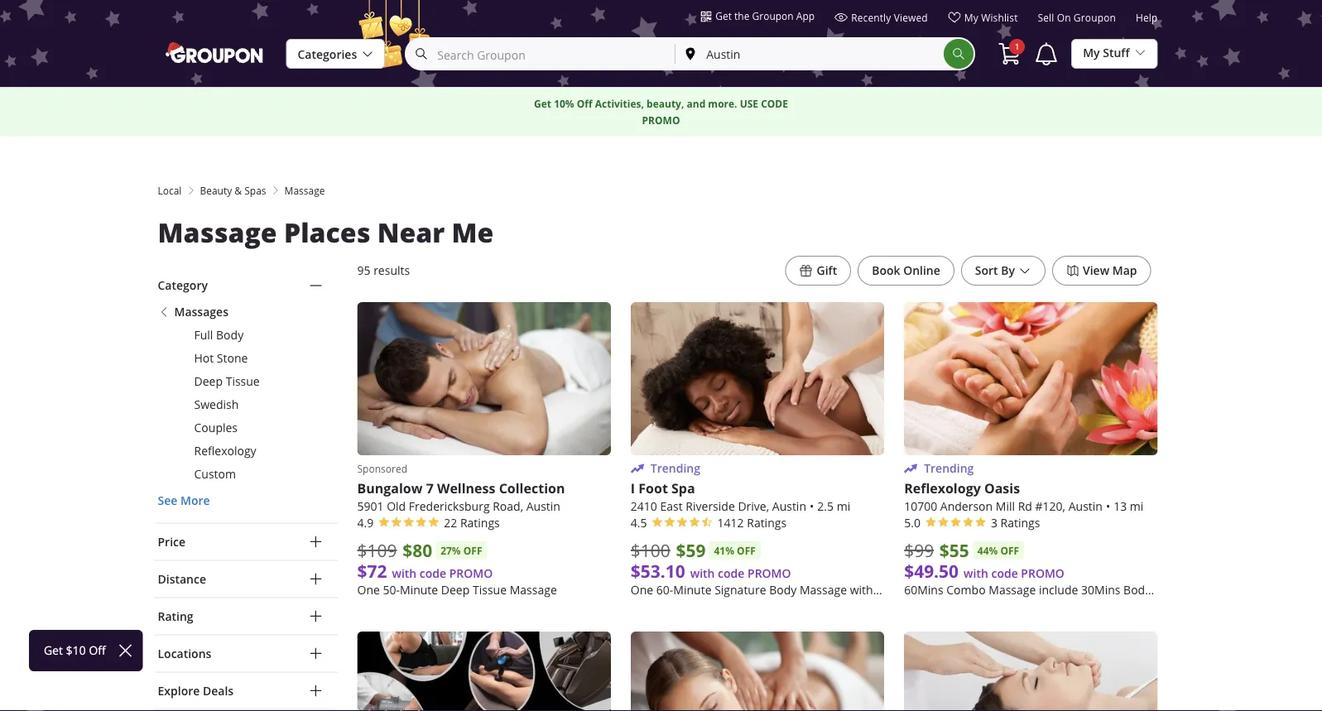 Task type: vqa. For each thing, say whether or not it's contained in the screenshot.
1
yes



Task type: describe. For each thing, give the bounding box(es) containing it.
deep inside $109 $80 27% off $72 with code promo one 50-minute deep tissue massage
[[441, 583, 470, 598]]

spa
[[672, 480, 695, 498]]

more.
[[708, 97, 738, 111]]

activities,
[[595, 97, 644, 111]]

massage inside "$100 $59 41% off $53.10 with code promo one 60-minute signature body massage with aromatherapy and hot stone"
[[800, 583, 847, 598]]

off for $59
[[737, 544, 756, 558]]

hot stone link
[[158, 350, 338, 367]]

with for $80
[[392, 566, 417, 582]]

• for $55
[[1106, 499, 1111, 515]]

book online button
[[858, 256, 955, 286]]

groupon for the
[[752, 9, 794, 22]]

groupon image
[[164, 41, 266, 64]]

old
[[387, 499, 406, 514]]

rating button
[[154, 598, 338, 635]]

code for $80
[[420, 566, 447, 582]]

95 results
[[357, 263, 410, 278]]

4.5
[[631, 516, 647, 531]]

stuff
[[1103, 45, 1130, 60]]

see more button
[[158, 493, 210, 509]]

see more
[[158, 493, 210, 509]]

promo for $55
[[1022, 566, 1065, 582]]

wishlist
[[982, 11, 1018, 24]]

beauty & spas link
[[200, 183, 266, 198]]

off for $55
[[1001, 544, 1020, 558]]

oil
[[1276, 583, 1291, 598]]

fredericksburg
[[409, 499, 490, 514]]

body+30mins
[[1124, 583, 1197, 598]]

stone inside "$100 $59 41% off $53.10 with code promo one 60-minute signature body massage with aromatherapy and hot stone"
[[1004, 583, 1035, 598]]

breadcrumbs element
[[154, 183, 1168, 198]]

couples
[[194, 420, 238, 436]]

help link
[[1136, 11, 1158, 31]]

gift
[[817, 263, 837, 278]]

10700
[[905, 499, 938, 515]]

sell on groupon link
[[1038, 11, 1116, 31]]

view map button
[[1053, 256, 1152, 286]]

mill
[[996, 499, 1015, 515]]

with for $59
[[691, 566, 715, 582]]

i
[[631, 480, 635, 498]]

50-
[[383, 583, 400, 598]]

get the groupon app button
[[701, 8, 815, 23]]

my stuff
[[1083, 45, 1130, 60]]

$72
[[357, 560, 387, 584]]

recently viewed link
[[835, 11, 928, 31]]

my for my stuff
[[1083, 45, 1100, 60]]

22 ratings
[[444, 516, 500, 531]]

reflexology inside full body hot stone deep tissue swedish couples reflexology custom
[[194, 444, 256, 459]]

sponsored bungalow 7 wellness collection 5901 old fredericksburg road, austin
[[357, 462, 565, 514]]

the
[[735, 9, 750, 22]]

custom
[[194, 467, 236, 482]]

massage places near me
[[158, 215, 494, 251]]

and inside "$100 $59 41% off $53.10 with code promo one 60-minute signature body massage with aromatherapy and hot stone"
[[958, 583, 978, 598]]

categories
[[298, 47, 357, 62]]

categories button
[[286, 39, 385, 70]]

explore
[[158, 683, 200, 699]]

deep inside full body hot stone deep tissue swedish couples reflexology custom
[[194, 374, 223, 389]]

on
[[1057, 11, 1071, 24]]

riverside
[[686, 499, 735, 515]]

1 unread items element
[[1010, 39, 1026, 55]]

search image
[[953, 47, 966, 60]]

$109
[[357, 539, 397, 562]]

Austin search field
[[676, 39, 944, 69]]

price
[[158, 534, 186, 550]]

4.9
[[357, 516, 374, 531]]

hot inside full body hot stone deep tissue swedish couples reflexology custom
[[194, 351, 214, 366]]

sell
[[1038, 11, 1055, 24]]

trending for $59
[[651, 461, 701, 476]]

22
[[444, 516, 457, 531]]

search element
[[944, 39, 974, 69]]

oasis
[[985, 480, 1021, 498]]

7
[[426, 480, 434, 498]]

foot inside $99 $55 44% off $49.50 with code promo 60mins combo massage include 30mins body+30mins foot with hot oil
[[1200, 583, 1224, 598]]

beauty,
[[647, 97, 684, 111]]

help
[[1136, 11, 1158, 24]]

promo inside get 10% off activities, beauty, and more. use code promo
[[642, 113, 680, 128]]

massage inside $109 $80 27% off $72 with code promo one 50-minute deep tissue massage
[[510, 583, 557, 598]]

3 ratings
[[991, 516, 1041, 531]]

promo for $80
[[450, 566, 493, 582]]

code for $59
[[718, 566, 745, 582]]

5901
[[357, 499, 384, 514]]

1 link
[[997, 39, 1026, 69]]

beauty & spas
[[200, 184, 266, 197]]

deep tissue link
[[158, 374, 338, 390]]

ratings for $80
[[460, 516, 500, 531]]

$99
[[905, 539, 934, 562]]

drive,
[[738, 499, 770, 515]]

deals
[[203, 683, 234, 699]]

off
[[577, 97, 593, 111]]

one for $72
[[357, 583, 380, 598]]

online
[[904, 263, 941, 278]]

me
[[452, 215, 494, 251]]

local
[[158, 184, 182, 197]]

map
[[1113, 263, 1138, 278]]

5.0
[[905, 516, 921, 531]]

minute for $72
[[400, 583, 438, 598]]

$99 $55 44% off $49.50 with code promo 60mins combo massage include 30mins body+30mins foot with hot oil
[[905, 539, 1291, 598]]

see
[[158, 493, 178, 509]]

$55
[[940, 539, 970, 563]]

category button
[[154, 268, 338, 304]]

one for $53.10
[[631, 583, 654, 598]]

95
[[357, 263, 371, 278]]

explore deals
[[158, 683, 234, 699]]



Task type: locate. For each thing, give the bounding box(es) containing it.
• left 2.5 in the right bottom of the page
[[810, 499, 814, 515]]

full
[[194, 328, 213, 343]]

13
[[1114, 499, 1127, 515]]

austin inside reflexology oasis 10700 anderson mill rd #120, austin • 13 mi
[[1069, 499, 1103, 515]]

1412
[[718, 516, 744, 531]]

couples link
[[158, 420, 338, 436]]

swedish link
[[158, 397, 338, 413]]

one inside $109 $80 27% off $72 with code promo one 50-minute deep tissue massage
[[357, 583, 380, 598]]

2 austin from the left
[[773, 499, 807, 515]]

wellness
[[437, 480, 496, 498]]

Search Groupon search field
[[405, 37, 976, 70], [407, 39, 675, 69]]

1
[[1015, 41, 1020, 52]]

my left the stuff
[[1083, 45, 1100, 60]]

austin left 13
[[1069, 499, 1103, 515]]

1 horizontal spatial code
[[718, 566, 745, 582]]

one left 50-
[[357, 583, 380, 598]]

view map
[[1083, 263, 1138, 278]]

$59
[[676, 539, 706, 563]]

0 horizontal spatial code
[[420, 566, 447, 582]]

promo up include
[[1022, 566, 1065, 582]]

0 horizontal spatial minute
[[400, 583, 438, 598]]

viewed
[[894, 11, 928, 24]]

massage inside the breadcrumbs element
[[285, 184, 325, 197]]

sort by button
[[961, 256, 1046, 286]]

stone inside full body hot stone deep tissue swedish couples reflexology custom
[[217, 351, 248, 366]]

1 vertical spatial deep
[[441, 583, 470, 598]]

tissue inside $109 $80 27% off $72 with code promo one 50-minute deep tissue massage
[[473, 583, 507, 598]]

0 vertical spatial my
[[965, 11, 979, 24]]

gift button
[[786, 256, 852, 286]]

ratings right "22"
[[460, 516, 500, 531]]

1 horizontal spatial ratings
[[747, 516, 787, 531]]

use
[[740, 97, 759, 111]]

tissue down hot stone link
[[226, 374, 260, 389]]

get for get 10% off activities, beauty, and more. use code promo
[[534, 97, 552, 111]]

1 mi from the left
[[837, 499, 851, 515]]

1 vertical spatial my
[[1083, 45, 1100, 60]]

1 horizontal spatial stone
[[1004, 583, 1035, 598]]

code inside $109 $80 27% off $72 with code promo one 50-minute deep tissue massage
[[420, 566, 447, 582]]

off inside $109 $80 27% off $72 with code promo one 50-minute deep tissue massage
[[464, 544, 482, 558]]

2 ratings from the left
[[747, 516, 787, 531]]

2 horizontal spatial hot
[[1254, 583, 1273, 598]]

2 mi from the left
[[1130, 499, 1144, 515]]

with left oil
[[1227, 583, 1251, 598]]

foot inside i foot spa 2410 east riverside drive, austin • 2.5 mi
[[639, 480, 668, 498]]

1 vertical spatial tissue
[[473, 583, 507, 598]]

deep down 27%
[[441, 583, 470, 598]]

sort by
[[976, 263, 1015, 278]]

code down $80
[[420, 566, 447, 582]]

1 horizontal spatial trending
[[924, 461, 974, 476]]

code up signature
[[718, 566, 745, 582]]

0 horizontal spatial my
[[965, 11, 979, 24]]

stone down full body link
[[217, 351, 248, 366]]

•
[[810, 499, 814, 515], [1106, 499, 1111, 515]]

recently viewed
[[852, 11, 928, 24]]

reflexology down couples on the bottom
[[194, 444, 256, 459]]

anderson
[[941, 499, 993, 515]]

east
[[661, 499, 683, 515]]

0 horizontal spatial get
[[534, 97, 552, 111]]

my inside button
[[1083, 45, 1100, 60]]

trending
[[651, 461, 701, 476], [924, 461, 974, 476]]

book online
[[872, 263, 941, 278]]

ratings down "rd"
[[1001, 516, 1041, 531]]

with
[[392, 566, 417, 582], [691, 566, 715, 582], [964, 566, 989, 582], [850, 583, 873, 598], [1227, 583, 1251, 598]]

search groupon search field up 10%
[[407, 39, 675, 69]]

minute inside "$100 $59 41% off $53.10 with code promo one 60-minute signature body massage with aromatherapy and hot stone"
[[674, 583, 712, 598]]

body
[[216, 328, 244, 343], [770, 583, 797, 598]]

• inside i foot spa 2410 east riverside drive, austin • 2.5 mi
[[810, 499, 814, 515]]

austin for $49.50
[[1069, 499, 1103, 515]]

reflexology oasis 10700 anderson mill rd #120, austin • 13 mi
[[905, 480, 1144, 515]]

1 one from the left
[[357, 583, 380, 598]]

and down $55
[[958, 583, 978, 598]]

2 code from the left
[[718, 566, 745, 582]]

0 horizontal spatial body
[[216, 328, 244, 343]]

0 vertical spatial get
[[716, 9, 732, 22]]

0 horizontal spatial •
[[810, 499, 814, 515]]

$100
[[631, 539, 671, 562]]

recently
[[852, 11, 892, 24]]

trending up spa
[[651, 461, 701, 476]]

2 trending from the left
[[924, 461, 974, 476]]

1 horizontal spatial hot
[[981, 583, 1001, 598]]

get the groupon app
[[716, 9, 815, 22]]

2 horizontal spatial ratings
[[1001, 516, 1041, 531]]

groupon inside button
[[752, 9, 794, 22]]

promo inside $109 $80 27% off $72 with code promo one 50-minute deep tissue massage
[[450, 566, 493, 582]]

trending up anderson
[[924, 461, 974, 476]]

one inside "$100 $59 41% off $53.10 with code promo one 60-minute signature body massage with aromatherapy and hot stone"
[[631, 583, 654, 598]]

ratings for $55
[[1001, 516, 1041, 531]]

1 horizontal spatial minute
[[674, 583, 712, 598]]

1 trending from the left
[[651, 461, 701, 476]]

1 horizontal spatial one
[[631, 583, 654, 598]]

1 horizontal spatial •
[[1106, 499, 1111, 515]]

0 horizontal spatial austin
[[527, 499, 561, 514]]

27%
[[441, 544, 461, 558]]

explore deals button
[[154, 673, 338, 709]]

1 off from the left
[[464, 544, 482, 558]]

view
[[1083, 263, 1110, 278]]

1 horizontal spatial off
[[737, 544, 756, 558]]

sort
[[976, 263, 999, 278]]

$80
[[403, 539, 432, 563]]

hot inside "$100 $59 41% off $53.10 with code promo one 60-minute signature body massage with aromatherapy and hot stone"
[[981, 583, 1001, 598]]

search groupon search field up beauty,
[[405, 37, 976, 70]]

mi right 13
[[1130, 499, 1144, 515]]

1 horizontal spatial body
[[770, 583, 797, 598]]

reflexology
[[194, 444, 256, 459], [905, 480, 981, 498]]

groupon
[[752, 9, 794, 22], [1074, 11, 1116, 24]]

massages
[[174, 304, 229, 320]]

and inside get 10% off activities, beauty, and more. use code promo
[[687, 97, 706, 111]]

1 vertical spatial get
[[534, 97, 552, 111]]

• inside reflexology oasis 10700 anderson mill rd #120, austin • 13 mi
[[1106, 499, 1111, 515]]

2 horizontal spatial austin
[[1069, 499, 1103, 515]]

2 • from the left
[[1106, 499, 1111, 515]]

1 horizontal spatial get
[[716, 9, 732, 22]]

groupon right the
[[752, 9, 794, 22]]

app
[[797, 9, 815, 22]]

promo up signature
[[748, 566, 791, 582]]

1 horizontal spatial and
[[958, 583, 978, 598]]

off right 41%
[[737, 544, 756, 558]]

book
[[872, 263, 901, 278]]

1 austin from the left
[[527, 499, 561, 514]]

aromatherapy
[[877, 583, 955, 598]]

promo down beauty,
[[642, 113, 680, 128]]

promo inside $99 $55 44% off $49.50 with code promo 60mins combo massage include 30mins body+30mins foot with hot oil
[[1022, 566, 1065, 582]]

body inside full body hot stone deep tissue swedish couples reflexology custom
[[216, 328, 244, 343]]

2 one from the left
[[631, 583, 654, 598]]

0 horizontal spatial and
[[687, 97, 706, 111]]

mi right 2.5 in the right bottom of the page
[[837, 499, 851, 515]]

3 ratings from the left
[[1001, 516, 1041, 531]]

1 • from the left
[[810, 499, 814, 515]]

groupon right on
[[1074, 11, 1116, 24]]

code inside "$100 $59 41% off $53.10 with code promo one 60-minute signature body massage with aromatherapy and hot stone"
[[718, 566, 745, 582]]

0 vertical spatial body
[[216, 328, 244, 343]]

stone
[[217, 351, 248, 366], [1004, 583, 1035, 598]]

0 horizontal spatial stone
[[217, 351, 248, 366]]

off right 44%
[[1001, 544, 1020, 558]]

deep up swedish
[[194, 374, 223, 389]]

1 vertical spatial foot
[[1200, 583, 1224, 598]]

rating
[[158, 609, 194, 624]]

my left wishlist
[[965, 11, 979, 24]]

groupon for on
[[1074, 11, 1116, 24]]

0 horizontal spatial hot
[[194, 351, 214, 366]]

0 horizontal spatial one
[[357, 583, 380, 598]]

promo
[[642, 113, 680, 128], [450, 566, 493, 582], [748, 566, 791, 582], [1022, 566, 1065, 582]]

&
[[235, 184, 242, 197]]

locations
[[158, 646, 211, 661]]

off right 27%
[[464, 544, 482, 558]]

• for $59
[[810, 499, 814, 515]]

1 ratings from the left
[[460, 516, 500, 531]]

off inside $99 $55 44% off $49.50 with code promo 60mins combo massage include 30mins body+30mins foot with hot oil
[[1001, 544, 1020, 558]]

stone left include
[[1004, 583, 1035, 598]]

get for get the groupon app
[[716, 9, 732, 22]]

0 vertical spatial deep
[[194, 374, 223, 389]]

0 horizontal spatial foot
[[639, 480, 668, 498]]

3 austin from the left
[[1069, 499, 1103, 515]]

include
[[1039, 583, 1079, 598]]

0 horizontal spatial groupon
[[752, 9, 794, 22]]

1 vertical spatial stone
[[1004, 583, 1035, 598]]

bungalow
[[357, 480, 423, 498]]

austin inside i foot spa 2410 east riverside drive, austin • 2.5 mi
[[773, 499, 807, 515]]

0 horizontal spatial trending
[[651, 461, 701, 476]]

3 off from the left
[[1001, 544, 1020, 558]]

with left the aromatherapy
[[850, 583, 873, 598]]

results
[[374, 263, 410, 278]]

reflexology inside reflexology oasis 10700 anderson mill rd #120, austin • 13 mi
[[905, 480, 981, 498]]

locations button
[[154, 636, 338, 672]]

minute inside $109 $80 27% off $72 with code promo one 50-minute deep tissue massage
[[400, 583, 438, 598]]

by
[[1002, 263, 1015, 278]]

mi for $59
[[837, 499, 851, 515]]

1 horizontal spatial groupon
[[1074, 11, 1116, 24]]

hot
[[194, 351, 214, 366], [981, 583, 1001, 598], [1254, 583, 1273, 598]]

2 horizontal spatial code
[[992, 566, 1019, 582]]

0 vertical spatial tissue
[[226, 374, 260, 389]]

and left 'more.'
[[687, 97, 706, 111]]

my for my wishlist
[[965, 11, 979, 24]]

code for $55
[[992, 566, 1019, 582]]

code inside $99 $55 44% off $49.50 with code promo 60mins combo massage include 30mins body+30mins foot with hot oil
[[992, 566, 1019, 582]]

reflexology up 10700
[[905, 480, 981, 498]]

category list
[[158, 304, 338, 510]]

body right signature
[[770, 583, 797, 598]]

with up combo at the bottom right
[[964, 566, 989, 582]]

0 horizontal spatial ratings
[[460, 516, 500, 531]]

60-
[[657, 583, 674, 598]]

hot left oil
[[1254, 583, 1273, 598]]

1 minute from the left
[[400, 583, 438, 598]]

1 vertical spatial reflexology
[[905, 480, 981, 498]]

code
[[761, 97, 788, 111]]

with down $59 on the bottom
[[691, 566, 715, 582]]

0 horizontal spatial mi
[[837, 499, 851, 515]]

rd
[[1018, 499, 1033, 515]]

local link
[[158, 183, 182, 198]]

0 horizontal spatial off
[[464, 544, 482, 558]]

tissue down 22 ratings at left bottom
[[473, 583, 507, 598]]

austin inside sponsored bungalow 7 wellness collection 5901 old fredericksburg road, austin
[[527, 499, 561, 514]]

0 vertical spatial and
[[687, 97, 706, 111]]

hot down 44%
[[981, 583, 1001, 598]]

ratings for $59
[[747, 516, 787, 531]]

1 vertical spatial body
[[770, 583, 797, 598]]

1 horizontal spatial reflexology
[[905, 480, 981, 498]]

$100 $59 41% off $53.10 with code promo one 60-minute signature body massage with aromatherapy and hot stone
[[631, 539, 1035, 598]]

full body hot stone deep tissue swedish couples reflexology custom
[[194, 328, 260, 482]]

minute down $59 on the bottom
[[674, 583, 712, 598]]

off for $80
[[464, 544, 482, 558]]

notifications inbox image
[[1034, 41, 1060, 67]]

get left 10%
[[534, 97, 552, 111]]

1 code from the left
[[420, 566, 447, 582]]

spas
[[245, 184, 266, 197]]

30mins
[[1082, 583, 1121, 598]]

2 horizontal spatial off
[[1001, 544, 1020, 558]]

body right "full"
[[216, 328, 244, 343]]

category
[[158, 278, 208, 293]]

0 vertical spatial reflexology
[[194, 444, 256, 459]]

code down 44%
[[992, 566, 1019, 582]]

near
[[378, 215, 445, 251]]

with for $55
[[964, 566, 989, 582]]

1 horizontal spatial mi
[[1130, 499, 1144, 515]]

price button
[[154, 524, 338, 560]]

austin right drive,
[[773, 499, 807, 515]]

promo for $59
[[748, 566, 791, 582]]

austin down collection
[[527, 499, 561, 514]]

i foot spa 2410 east riverside drive, austin • 2.5 mi
[[631, 480, 851, 515]]

with inside $109 $80 27% off $72 with code promo one 50-minute deep tissue massage
[[392, 566, 417, 582]]

2 off from the left
[[737, 544, 756, 558]]

body inside "$100 $59 41% off $53.10 with code promo one 60-minute signature body massage with aromatherapy and hot stone"
[[770, 583, 797, 598]]

1 vertical spatial and
[[958, 583, 978, 598]]

trending for $55
[[924, 461, 974, 476]]

0 horizontal spatial deep
[[194, 374, 223, 389]]

get inside get 10% off activities, beauty, and more. use code promo
[[534, 97, 552, 111]]

my wishlist
[[965, 11, 1018, 24]]

my stuff button
[[1072, 38, 1158, 69]]

off inside "$100 $59 41% off $53.10 with code promo one 60-minute signature body massage with aromatherapy and hot stone"
[[737, 544, 756, 558]]

0 horizontal spatial reflexology
[[194, 444, 256, 459]]

2 minute from the left
[[674, 583, 712, 598]]

code
[[420, 566, 447, 582], [718, 566, 745, 582], [992, 566, 1019, 582]]

minute down $80
[[400, 583, 438, 598]]

0 horizontal spatial tissue
[[226, 374, 260, 389]]

ratings down drive,
[[747, 516, 787, 531]]

sponsored
[[357, 462, 408, 476]]

1 horizontal spatial austin
[[773, 499, 807, 515]]

mi for $55
[[1130, 499, 1144, 515]]

massage inside $99 $55 44% off $49.50 with code promo 60mins combo massage include 30mins body+30mins foot with hot oil
[[989, 583, 1036, 598]]

foot right body+30mins
[[1200, 583, 1224, 598]]

2410
[[631, 499, 657, 515]]

minute for $53.10
[[674, 583, 712, 598]]

0 vertical spatial stone
[[217, 351, 248, 366]]

get inside button
[[716, 9, 732, 22]]

mi inside reflexology oasis 10700 anderson mill rd #120, austin • 13 mi
[[1130, 499, 1144, 515]]

3 code from the left
[[992, 566, 1019, 582]]

promo down 27%
[[450, 566, 493, 582]]

1 horizontal spatial foot
[[1200, 583, 1224, 598]]

mi
[[837, 499, 851, 515], [1130, 499, 1144, 515]]

promo inside "$100 $59 41% off $53.10 with code promo one 60-minute signature body massage with aromatherapy and hot stone"
[[748, 566, 791, 582]]

hot inside $99 $55 44% off $49.50 with code promo 60mins combo massage include 30mins body+30mins foot with hot oil
[[1254, 583, 1273, 598]]

1 horizontal spatial my
[[1083, 45, 1100, 60]]

austin for $53.10
[[773, 499, 807, 515]]

mi inside i foot spa 2410 east riverside drive, austin • 2.5 mi
[[837, 499, 851, 515]]

foot up 2410
[[639, 480, 668, 498]]

1 horizontal spatial deep
[[441, 583, 470, 598]]

get
[[716, 9, 732, 22], [534, 97, 552, 111]]

one left 60-
[[631, 583, 654, 598]]

hot down "full"
[[194, 351, 214, 366]]

0 vertical spatial foot
[[639, 480, 668, 498]]

distance
[[158, 571, 206, 587]]

• left 13
[[1106, 499, 1111, 515]]

get left the
[[716, 9, 732, 22]]

tissue inside full body hot stone deep tissue swedish couples reflexology custom
[[226, 374, 260, 389]]

1 horizontal spatial tissue
[[473, 583, 507, 598]]

10%
[[554, 97, 575, 111]]

custom link
[[158, 466, 338, 483]]

foot
[[639, 480, 668, 498], [1200, 583, 1224, 598]]

$53.10
[[631, 560, 686, 584]]

with up 50-
[[392, 566, 417, 582]]



